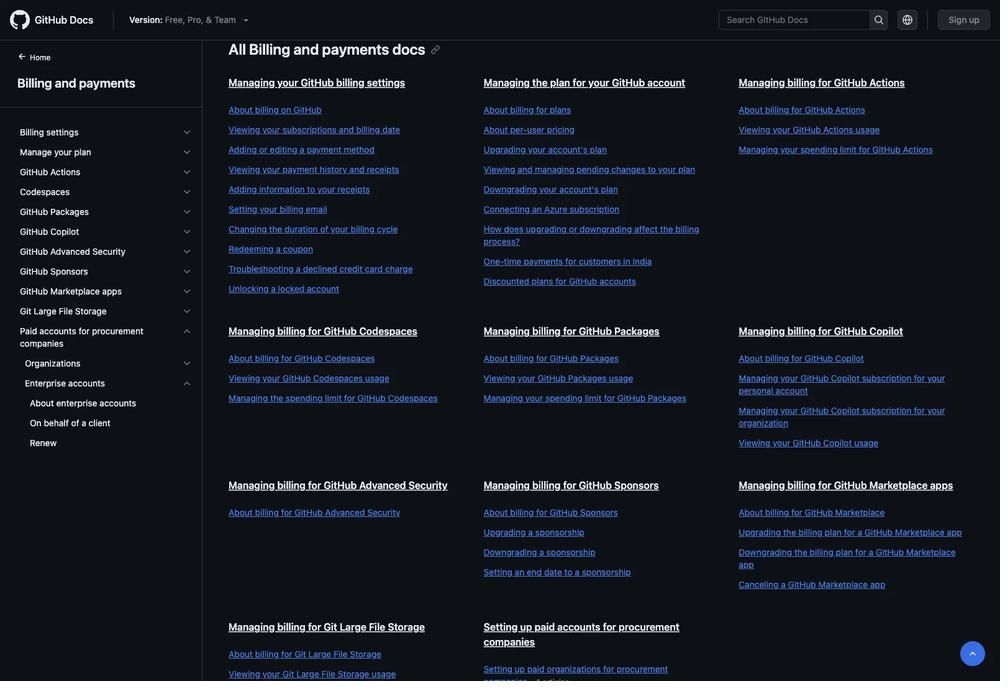 Task type: locate. For each thing, give the bounding box(es) containing it.
subscription
[[570, 204, 620, 214], [863, 373, 912, 383], [863, 406, 912, 416]]

pricing
[[547, 125, 575, 135]]

upgrading for managing billing for github sponsors
[[484, 527, 526, 538]]

0 vertical spatial adding
[[229, 145, 257, 155]]

1 adding from the top
[[229, 145, 257, 155]]

1 vertical spatial to
[[307, 184, 315, 195]]

for inside managing your github copilot subscription for your personal account
[[914, 373, 926, 383]]

1 horizontal spatial spending
[[546, 393, 583, 403]]

scroll to top image
[[968, 649, 978, 659]]

1 horizontal spatial of
[[320, 224, 328, 234]]

1 horizontal spatial security
[[367, 507, 401, 518]]

enterprise
[[25, 378, 66, 388]]

usage for packages
[[609, 373, 634, 383]]

discounted plans for github accounts
[[484, 276, 637, 287]]

8 sc 9kayk9 0 image from the top
[[182, 359, 192, 369]]

account inside managing your github copilot subscription for your personal account
[[776, 386, 808, 396]]

about for managing billing for github sponsors
[[484, 507, 508, 518]]

2 vertical spatial sponsors
[[581, 507, 618, 518]]

billing for managing billing for github copilot
[[788, 325, 816, 337]]

about inside about per-user pricing link
[[484, 125, 508, 135]]

downgrading a sponsorship
[[484, 547, 596, 558]]

usage down about billing for github packages link
[[609, 373, 634, 383]]

security for managing billing for github advanced security
[[409, 480, 448, 491]]

subscription for managing your github copilot subscription for your personal account
[[863, 373, 912, 383]]

1 vertical spatial account's
[[560, 184, 599, 195]]

github up the about billing for github codespaces link
[[324, 325, 357, 337]]

managing inside managing your github copilot subscription for your organization
[[739, 406, 779, 416]]

0 vertical spatial of
[[320, 224, 328, 234]]

a left locked
[[271, 284, 276, 294]]

receipts down viewing your payment history and receipts link
[[338, 184, 370, 195]]

billing for managing billing for github packages
[[533, 325, 561, 337]]

your inside managing your spending limit for github actions link
[[781, 145, 799, 155]]

apps
[[102, 286, 122, 296], [931, 480, 954, 491]]

the inside the downgrading the billing plan for a github marketplace app
[[795, 547, 808, 558]]

adding information to your receipts link
[[229, 183, 459, 196]]

sponsorship down about billing for github sponsors
[[536, 527, 585, 538]]

payment inside adding or editing a payment method 'link'
[[307, 145, 342, 155]]

1 paid accounts for procurement companies element from the top
[[10, 321, 202, 453]]

2 enterprise accounts element from the top
[[10, 393, 202, 453]]

copilot down managing your github copilot subscription for your organization
[[824, 438, 852, 448]]

sc 9kayk9 0 image for github sponsors
[[182, 267, 192, 277]]

plan down billing settings dropdown button
[[74, 147, 91, 157]]

billing for about billing for github copilot
[[766, 353, 789, 364]]

adding for adding or editing a payment method
[[229, 145, 257, 155]]

sc 9kayk9 0 image inside organizations dropdown button
[[182, 359, 192, 369]]

sc 9kayk9 0 image for github marketplace apps
[[182, 287, 192, 296]]

about for managing billing for github packages
[[484, 353, 508, 364]]

1 vertical spatial subscription
[[863, 373, 912, 383]]

0 horizontal spatial limit
[[325, 393, 342, 403]]

sponsors up "about billing for github sponsors" link
[[615, 480, 659, 491]]

payments up billing settings dropdown button
[[79, 75, 136, 90]]

0 vertical spatial an
[[533, 204, 542, 214]]

storage inside dropdown button
[[75, 306, 107, 316]]

billing
[[249, 40, 290, 58], [17, 75, 52, 90], [20, 127, 44, 137]]

billing and payments element
[[0, 50, 203, 680]]

viewing for viewing your github packages usage
[[484, 373, 516, 383]]

1 sc 9kayk9 0 image from the top
[[182, 227, 192, 237]]

paid accounts for procurement companies element
[[10, 321, 202, 453], [10, 354, 202, 453]]

advanced up github sponsors
[[50, 246, 90, 257]]

companies
[[20, 338, 63, 349], [484, 636, 535, 648], [484, 677, 528, 681]]

a inside "element"
[[82, 418, 86, 428]]

sc 9kayk9 0 image inside manage your plan dropdown button
[[182, 147, 192, 157]]

0 vertical spatial up
[[970, 15, 980, 25]]

sponsorship up setting an end date to a sponsorship
[[547, 547, 596, 558]]

1 vertical spatial apps
[[931, 480, 954, 491]]

sponsorship
[[536, 527, 585, 538], [547, 547, 596, 558], [582, 567, 631, 577]]

marketplace inside the downgrading the billing plan for a github marketplace app
[[907, 547, 956, 558]]

your for managing your github billing settings
[[277, 77, 298, 89]]

payments for billing and payments
[[79, 75, 136, 90]]

0 vertical spatial settings
[[367, 77, 405, 89]]

2 horizontal spatial security
[[409, 480, 448, 491]]

billing for managing billing for git large file storage
[[277, 621, 306, 633]]

companies inside setting up paid organizations for procurement companies
[[484, 677, 528, 681]]

0 vertical spatial advanced
[[50, 246, 90, 257]]

payment inside viewing your payment history and receipts link
[[283, 164, 318, 175]]

sc 9kayk9 0 image inside paid accounts for procurement companies dropdown button
[[182, 326, 192, 336]]

github down about billing for github actions
[[793, 125, 821, 135]]

2 horizontal spatial spending
[[801, 145, 838, 155]]

tooltip
[[961, 641, 986, 666]]

security for about billing for github advanced security
[[367, 507, 401, 518]]

sc 9kayk9 0 image for manage your plan
[[182, 147, 192, 157]]

setting up paid accounts for procurement companies link
[[484, 621, 680, 648]]

limit for packages
[[585, 393, 602, 403]]

2 horizontal spatial account
[[776, 386, 808, 396]]

about inside about billing on github link
[[229, 105, 253, 115]]

companies inside paid accounts for procurement companies
[[20, 338, 63, 349]]

github up about billing for github packages link
[[579, 325, 612, 337]]

security
[[93, 246, 126, 257], [409, 480, 448, 491], [367, 507, 401, 518]]

managing billing for github codespaces link
[[229, 325, 418, 337]]

1 vertical spatial advanced
[[359, 480, 406, 491]]

plan up about billing for plans
[[550, 77, 571, 89]]

file up "viewing your git large file storage usage" link
[[334, 649, 348, 659]]

adding left editing
[[229, 145, 257, 155]]

account's for downgrading your account's plan
[[560, 184, 599, 195]]

0 horizontal spatial an
[[515, 567, 525, 577]]

for inside the downgrading the billing plan for a github marketplace app
[[856, 547, 867, 558]]

2 vertical spatial payments
[[524, 256, 563, 267]]

0 horizontal spatial date
[[383, 125, 400, 135]]

github sponsors button
[[15, 262, 197, 282]]

git up the viewing your git large file storage usage
[[295, 649, 306, 659]]

1 vertical spatial an
[[515, 567, 525, 577]]

1 vertical spatial or
[[569, 224, 578, 234]]

an for connecting
[[533, 204, 542, 214]]

marketplace inside canceling a github marketplace app link
[[819, 580, 868, 590]]

5 sc 9kayk9 0 image from the top
[[182, 207, 192, 217]]

downgrading
[[580, 224, 632, 234]]

billing for managing billing for github marketplace apps
[[788, 480, 816, 491]]

billing for about billing on github
[[255, 105, 279, 115]]

sponsors
[[50, 266, 88, 277], [615, 480, 659, 491], [581, 507, 618, 518]]

plans up pricing at the right of the page
[[550, 105, 572, 115]]

charge
[[385, 264, 413, 274]]

managing for managing your spending limit for github actions
[[739, 145, 779, 155]]

2 horizontal spatial limit
[[840, 145, 857, 155]]

paid accounts for procurement companies button
[[15, 321, 197, 354]]

0 vertical spatial app
[[947, 527, 963, 538]]

paid
[[20, 326, 37, 336]]

subscription down downgrading your account's plan link
[[570, 204, 620, 214]]

about billing for github codespaces
[[229, 353, 375, 364]]

downgrading up connecting
[[484, 184, 537, 195]]

upgrading up "canceling"
[[739, 527, 781, 538]]

accounts up organizations
[[558, 621, 601, 633]]

managing your github copilot subscription for your personal account link
[[739, 372, 970, 397]]

large up paid
[[34, 306, 57, 316]]

up inside the setting up paid accounts for procurement companies
[[520, 621, 532, 633]]

apps inside dropdown button
[[102, 286, 122, 296]]

limit down viewing your github actions usage link
[[840, 145, 857, 155]]

sc 9kayk9 0 image for organizations
[[182, 359, 192, 369]]

and up managing your github billing settings
[[294, 40, 319, 58]]

sponsorship for upgrading a sponsorship
[[536, 527, 585, 538]]

enterprise accounts element for enterprise accounts
[[10, 393, 202, 453]]

2 vertical spatial to
[[565, 567, 573, 577]]

0 vertical spatial procurement
[[92, 326, 144, 336]]

github up upgrading the billing plan for a github marketplace app on the bottom right of page
[[805, 507, 833, 518]]

your inside changing the duration of your billing cycle link
[[331, 224, 349, 234]]

the inside the "managing the spending limit for github codespaces" link
[[270, 393, 283, 403]]

sc 9kayk9 0 image for github actions
[[182, 167, 192, 177]]

managing for managing your github copilot subscription for your personal account
[[739, 373, 779, 383]]

viewing your subscriptions and billing date
[[229, 125, 400, 135]]

2 vertical spatial procurement
[[617, 664, 669, 674]]

sponsors inside "about billing for github sponsors" link
[[581, 507, 618, 518]]

github down manage
[[20, 167, 48, 177]]

settings up manage your plan
[[46, 127, 79, 137]]

downgrading down upgrading a sponsorship
[[484, 547, 537, 558]]

subscription inside managing your github copilot subscription for your personal account
[[863, 373, 912, 383]]

sponsorship inside upgrading a sponsorship link
[[536, 527, 585, 538]]

to right end
[[565, 567, 573, 577]]

upgrading inside upgrading the billing plan for a github marketplace app link
[[739, 527, 781, 538]]

github up the viewing your github codespaces usage
[[295, 353, 323, 364]]

0 vertical spatial receipts
[[367, 164, 399, 175]]

india
[[633, 256, 652, 267]]

managing for managing the plan for your github account
[[484, 77, 530, 89]]

1 vertical spatial date
[[545, 567, 562, 577]]

git large file storage button
[[15, 301, 197, 321]]

about inside "about billing for github sponsors" link
[[484, 507, 508, 518]]

usage down the about billing for github codespaces link
[[365, 373, 390, 383]]

1 sc 9kayk9 0 image from the top
[[182, 127, 192, 137]]

sponsors up github marketplace apps
[[50, 266, 88, 277]]

usage down about billing for git large file storage link
[[372, 669, 396, 679]]

billing and payments link
[[15, 73, 187, 92]]

2 paid accounts for procurement companies element from the top
[[10, 354, 202, 453]]

billing down home "link"
[[17, 75, 52, 90]]

about enterprise accounts
[[30, 398, 136, 408]]

4 sc 9kayk9 0 image from the top
[[182, 326, 192, 336]]

plan down upgrading the billing plan for a github marketplace app on the bottom right of page
[[836, 547, 853, 558]]

subscription down about billing for github copilot link
[[863, 373, 912, 383]]

viewing your github actions usage
[[739, 125, 880, 135]]

setting for setting up paid accounts for procurement companies
[[484, 621, 518, 633]]

1 vertical spatial up
[[520, 621, 532, 633]]

git inside "viewing your git large file storage usage" link
[[283, 669, 294, 679]]

to
[[648, 164, 656, 175], [307, 184, 315, 195], [565, 567, 573, 577]]

0 vertical spatial date
[[383, 125, 400, 135]]

paid inside the setting up paid accounts for procurement companies
[[535, 621, 555, 633]]

to right changes
[[648, 164, 656, 175]]

date right end
[[545, 567, 562, 577]]

the inside upgrading the billing plan for a github marketplace app link
[[784, 527, 797, 538]]

limit
[[840, 145, 857, 155], [325, 393, 342, 403], [585, 393, 602, 403]]

your inside viewing your github actions usage link
[[773, 125, 791, 135]]

about inside about billing for github packages link
[[484, 353, 508, 364]]

1 vertical spatial security
[[409, 480, 448, 491]]

your inside managing your spending limit for github packages link
[[526, 393, 543, 403]]

changing
[[229, 224, 267, 234]]

about inside about billing for github copilot link
[[739, 353, 763, 364]]

managing inside managing your github copilot subscription for your personal account
[[739, 373, 779, 383]]

about for managing billing for github codespaces
[[229, 353, 253, 364]]

1 horizontal spatial an
[[533, 204, 542, 214]]

2 sc 9kayk9 0 image from the top
[[182, 147, 192, 157]]

up
[[970, 15, 980, 25], [520, 621, 532, 633], [515, 664, 525, 674]]

billing for managing billing for github sponsors
[[533, 480, 561, 491]]

marketplace inside about billing for github marketplace link
[[836, 507, 885, 518]]

docs
[[70, 14, 93, 26]]

github down viewing your github codespaces usage link
[[358, 393, 386, 403]]

date down about billing on github link on the top left of page
[[383, 125, 400, 135]]

github up github copilot at the left
[[20, 207, 48, 217]]

the for upgrading the billing plan for a github marketplace app
[[784, 527, 797, 538]]

1 horizontal spatial limit
[[585, 393, 602, 403]]

about inside about billing for plans link
[[484, 105, 508, 115]]

1 horizontal spatial date
[[545, 567, 562, 577]]

0 horizontal spatial security
[[93, 246, 126, 257]]

1 vertical spatial plans
[[532, 276, 553, 287]]

a left client
[[82, 418, 86, 428]]

your inside viewing your subscriptions and billing date link
[[263, 125, 280, 135]]

about billing for github advanced security link
[[229, 507, 459, 519]]

paid inside setting up paid organizations for procurement companies
[[528, 664, 545, 674]]

your for setting your billing email
[[260, 204, 278, 214]]

2 vertical spatial app
[[871, 580, 886, 590]]

1 vertical spatial billing
[[17, 75, 52, 90]]

0 vertical spatial sponsors
[[50, 266, 88, 277]]

payments up discounted plans for github accounts
[[524, 256, 563, 267]]

sponsorship for downgrading a sponsorship
[[547, 547, 596, 558]]

managing your spending limit for github actions
[[739, 145, 933, 155]]

2 vertical spatial companies
[[484, 677, 528, 681]]

1 vertical spatial sponsorship
[[547, 547, 596, 558]]

2 horizontal spatial to
[[648, 164, 656, 175]]

subscription inside managing your github copilot subscription for your organization
[[863, 406, 912, 416]]

0 vertical spatial apps
[[102, 286, 122, 296]]

enterprise accounts element containing enterprise accounts
[[10, 374, 202, 453]]

organization
[[739, 418, 789, 428]]

2 horizontal spatial payments
[[524, 256, 563, 267]]

copilot down about billing for github copilot link
[[831, 373, 860, 383]]

1 enterprise accounts element from the top
[[10, 374, 202, 453]]

2 sc 9kayk9 0 image from the top
[[182, 267, 192, 277]]

plan down about per-user pricing link
[[590, 145, 607, 155]]

2 vertical spatial up
[[515, 664, 525, 674]]

2 vertical spatial security
[[367, 507, 401, 518]]

0 horizontal spatial payments
[[79, 75, 136, 90]]

enterprise accounts element
[[10, 374, 202, 453], [10, 393, 202, 453]]

a down upgrading the billing plan for a github marketplace app link
[[869, 547, 874, 558]]

viewing your github codespaces usage
[[229, 373, 390, 383]]

github advanced security
[[20, 246, 126, 257]]

managing billing for github sponsors
[[484, 480, 659, 491]]

the for managing the plan for your github account
[[533, 77, 548, 89]]

github down viewing your github packages usage link
[[618, 393, 646, 403]]

plans
[[550, 105, 572, 115], [532, 276, 553, 287]]

one-
[[484, 256, 504, 267]]

0 horizontal spatial spending
[[286, 393, 323, 403]]

about billing for github actions
[[739, 105, 866, 115]]

about per-user pricing link
[[484, 124, 714, 136]]

paid accounts for procurement companies element containing paid accounts for procurement companies
[[10, 321, 202, 453]]

downgrading for managing billing for github marketplace apps
[[739, 547, 793, 558]]

billing inside how does upgrading or downgrading affect the billing process?
[[676, 224, 700, 234]]

github
[[35, 14, 67, 26], [301, 77, 334, 89], [612, 77, 645, 89], [834, 77, 867, 89], [294, 105, 322, 115], [805, 105, 833, 115], [793, 125, 821, 135], [873, 145, 901, 155], [20, 167, 48, 177], [20, 207, 48, 217], [20, 227, 48, 237], [20, 246, 48, 257], [20, 266, 48, 277], [569, 276, 597, 287], [20, 286, 48, 296], [324, 325, 357, 337], [579, 325, 612, 337], [834, 325, 867, 337], [295, 353, 323, 364], [550, 353, 578, 364], [805, 353, 833, 364], [283, 373, 311, 383], [538, 373, 566, 383], [801, 373, 829, 383], [358, 393, 386, 403], [618, 393, 646, 403], [801, 406, 829, 416], [793, 438, 821, 448], [324, 480, 357, 491], [579, 480, 612, 491], [834, 480, 867, 491], [295, 507, 323, 518], [550, 507, 578, 518], [805, 507, 833, 518], [865, 527, 893, 538], [876, 547, 904, 558], [788, 580, 817, 590]]

canceling a github marketplace app link
[[739, 579, 970, 591]]

about inside "about billing for github actions" link
[[739, 105, 763, 115]]

your for managing your spending limit for github packages
[[526, 393, 543, 403]]

0 vertical spatial companies
[[20, 338, 63, 349]]

enterprise accounts element containing about enterprise accounts
[[10, 393, 202, 453]]

billing inside dropdown button
[[20, 127, 44, 137]]

github packages button
[[15, 202, 197, 222]]

6 sc 9kayk9 0 image from the top
[[182, 247, 192, 257]]

0 vertical spatial sponsorship
[[536, 527, 585, 538]]

about inside billing and payments element
[[30, 398, 54, 408]]

sc 9kayk9 0 image inside enterprise accounts dropdown button
[[182, 379, 192, 388]]

1 horizontal spatial to
[[565, 567, 573, 577]]

managing your spending limit for github packages link
[[484, 392, 714, 405]]

2 vertical spatial sponsorship
[[582, 567, 631, 577]]

github left docs
[[35, 14, 67, 26]]

a inside the downgrading the billing plan for a github marketplace app
[[869, 547, 874, 558]]

7 sc 9kayk9 0 image from the top
[[182, 306, 192, 316]]

your for viewing your github packages usage
[[518, 373, 536, 383]]

4 sc 9kayk9 0 image from the top
[[182, 187, 192, 197]]

0 horizontal spatial or
[[259, 145, 268, 155]]

downgrading up "canceling"
[[739, 547, 793, 558]]

enterprise accounts button
[[15, 374, 197, 393]]

2 vertical spatial billing
[[20, 127, 44, 137]]

for inside paid accounts for procurement companies
[[79, 326, 90, 336]]

managing for managing your spending limit for github packages
[[484, 393, 523, 403]]

0 vertical spatial payment
[[307, 145, 342, 155]]

about billing on github
[[229, 105, 322, 115]]

git inside git large file storage dropdown button
[[20, 306, 31, 316]]

credit
[[340, 264, 363, 274]]

1 horizontal spatial apps
[[931, 480, 954, 491]]

git up paid
[[20, 306, 31, 316]]

billing for managing billing for github advanced security
[[277, 480, 306, 491]]

up left organizations
[[515, 664, 525, 674]]

billing up manage
[[20, 127, 44, 137]]

for inside managing your github copilot subscription for your organization
[[914, 406, 926, 416]]

setting for setting an end date to a sponsorship
[[484, 567, 513, 577]]

managing for managing billing for github copilot
[[739, 325, 785, 337]]

sponsors up upgrading a sponsorship link
[[581, 507, 618, 518]]

sc 9kayk9 0 image
[[182, 127, 192, 137], [182, 147, 192, 157], [182, 167, 192, 177], [182, 187, 192, 197], [182, 207, 192, 217], [182, 247, 192, 257], [182, 306, 192, 316], [182, 359, 192, 369], [182, 379, 192, 388]]

downgrading for managing billing for github sponsors
[[484, 547, 537, 558]]

redeeming
[[229, 244, 274, 254]]

viewing your payment history and receipts link
[[229, 163, 459, 176]]

setting up paid organizations for procurement companies link
[[484, 663, 714, 681]]

2 adding from the top
[[229, 184, 257, 195]]

0 horizontal spatial settings
[[46, 127, 79, 137]]

github actions
[[20, 167, 80, 177]]

upgrading up downgrading a sponsorship
[[484, 527, 526, 538]]

up for setting up paid accounts for procurement companies
[[520, 621, 532, 633]]

payment
[[307, 145, 342, 155], [283, 164, 318, 175]]

0 horizontal spatial apps
[[102, 286, 122, 296]]

plan down viewing and managing pending changes to your plan link
[[601, 184, 618, 195]]

1 vertical spatial sponsors
[[615, 480, 659, 491]]

the for managing the spending limit for github codespaces
[[270, 393, 283, 403]]

0 vertical spatial payments
[[322, 40, 389, 58]]

spending down the viewing your github codespaces usage
[[286, 393, 323, 403]]

your inside viewing your github packages usage link
[[518, 373, 536, 383]]

managing
[[229, 77, 275, 89], [484, 77, 530, 89], [739, 77, 785, 89], [739, 145, 779, 155], [229, 325, 275, 337], [484, 325, 530, 337], [739, 325, 785, 337], [739, 373, 779, 383], [229, 393, 268, 403], [484, 393, 523, 403], [739, 406, 779, 416], [229, 480, 275, 491], [484, 480, 530, 491], [739, 480, 785, 491], [229, 621, 275, 633]]

of
[[320, 224, 328, 234], [71, 418, 79, 428]]

setting an end date to a sponsorship
[[484, 567, 631, 577]]

sc 9kayk9 0 image inside github actions dropdown button
[[182, 167, 192, 177]]

limit down viewing your github packages usage link
[[585, 393, 602, 403]]

settings inside dropdown button
[[46, 127, 79, 137]]

3 sc 9kayk9 0 image from the top
[[182, 167, 192, 177]]

payments for one-time payments for customers in india
[[524, 256, 563, 267]]

file down about billing for git large file storage link
[[322, 669, 336, 679]]

0 horizontal spatial app
[[739, 560, 754, 570]]

advanced up the about billing for github advanced security link
[[359, 480, 406, 491]]

payments up the managing your github billing settings link
[[322, 40, 389, 58]]

copilot down managing your github copilot subscription for your personal account at bottom
[[831, 406, 860, 416]]

viewing your git large file storage usage link
[[229, 668, 459, 681]]

sponsorship inside 'downgrading a sponsorship' link
[[547, 547, 596, 558]]

github inside managing your github copilot subscription for your personal account
[[801, 373, 829, 383]]

copilot inside managing your github copilot subscription for your organization
[[831, 406, 860, 416]]

9 sc 9kayk9 0 image from the top
[[182, 379, 192, 388]]

all billing and payments docs
[[229, 40, 426, 58]]

sc 9kayk9 0 image inside github marketplace apps dropdown button
[[182, 287, 192, 296]]

github inside dropdown button
[[20, 286, 48, 296]]

the inside changing the duration of your billing cycle link
[[269, 224, 282, 234]]

github up "about billing for github sponsors" link
[[579, 480, 612, 491]]

spending down viewing your github packages usage
[[546, 393, 583, 403]]

managing for managing billing for github actions
[[739, 77, 785, 89]]

your for viewing your github actions usage
[[773, 125, 791, 135]]

github sponsors
[[20, 266, 88, 277]]

managing for managing the spending limit for github codespaces
[[229, 393, 268, 403]]

version: free, pro, & team
[[129, 15, 236, 25]]

sc 9kayk9 0 image inside github sponsors dropdown button
[[182, 267, 192, 277]]

0 vertical spatial account's
[[549, 145, 588, 155]]

github up about billing for plans link
[[612, 77, 645, 89]]

your inside downgrading your account's plan link
[[540, 184, 557, 195]]

0 vertical spatial plans
[[550, 105, 572, 115]]

2 vertical spatial advanced
[[325, 507, 365, 518]]

managing your spending limit for github packages
[[484, 393, 687, 403]]

sc 9kayk9 0 image inside codespaces dropdown button
[[182, 187, 192, 197]]

1 vertical spatial app
[[739, 560, 754, 570]]

1 vertical spatial procurement
[[619, 621, 680, 633]]

the up about billing for plans
[[533, 77, 548, 89]]

triangle down image
[[241, 15, 251, 25]]

upgrading inside upgrading a sponsorship link
[[484, 527, 526, 538]]

about for managing billing for github copilot
[[739, 353, 763, 364]]

2 horizontal spatial app
[[947, 527, 963, 538]]

sc 9kayk9 0 image inside billing settings dropdown button
[[182, 127, 192, 137]]

plan
[[550, 77, 571, 89], [590, 145, 607, 155], [74, 147, 91, 157], [679, 164, 696, 175], [601, 184, 618, 195], [825, 527, 842, 538], [836, 547, 853, 558]]

None search field
[[719, 10, 888, 30]]

the up canceling a github marketplace app
[[795, 547, 808, 558]]

your inside 'viewing your github copilot usage' link
[[773, 438, 791, 448]]

github inside managing your github copilot subscription for your organization
[[801, 406, 829, 416]]

accounts down git large file storage at the top of page
[[40, 326, 76, 336]]

0 vertical spatial security
[[93, 246, 126, 257]]

your inside manage your plan dropdown button
[[54, 147, 72, 157]]

sc 9kayk9 0 image
[[182, 227, 192, 237], [182, 267, 192, 277], [182, 287, 192, 296], [182, 326, 192, 336]]

1 vertical spatial adding
[[229, 184, 257, 195]]

1 vertical spatial account
[[307, 284, 339, 294]]

0 horizontal spatial of
[[71, 418, 79, 428]]

about billing for github sponsors link
[[484, 507, 714, 519]]

1 horizontal spatial payments
[[322, 40, 389, 58]]

team
[[214, 15, 236, 25]]

companies inside the setting up paid accounts for procurement companies
[[484, 636, 535, 648]]

actions inside dropdown button
[[50, 167, 80, 177]]

github down about billing for github packages
[[538, 373, 566, 383]]

procurement inside the setting up paid accounts for procurement companies
[[619, 621, 680, 633]]

2 vertical spatial account
[[776, 386, 808, 396]]

app inside the downgrading the billing plan for a github marketplace app
[[739, 560, 754, 570]]

one-time payments for customers in india link
[[484, 255, 714, 268]]

1 vertical spatial settings
[[46, 127, 79, 137]]

setting your billing email link
[[229, 203, 459, 216]]

settings down docs at left
[[367, 77, 405, 89]]

viewing
[[229, 125, 260, 135], [739, 125, 771, 135], [229, 164, 260, 175], [484, 164, 516, 175], [229, 373, 260, 383], [484, 373, 516, 383], [739, 438, 771, 448], [229, 669, 260, 679]]

an for setting
[[515, 567, 525, 577]]

billing for about billing for github codespaces
[[255, 353, 279, 364]]

0 vertical spatial paid
[[535, 621, 555, 633]]

github down managing billing for github copilot link on the right of page
[[805, 353, 833, 364]]

payment up adding information to your receipts
[[283, 164, 318, 175]]

1 vertical spatial payments
[[79, 75, 136, 90]]

marketplace inside github marketplace apps dropdown button
[[50, 286, 100, 296]]

github actions button
[[15, 162, 197, 182]]

for inside the setting up paid accounts for procurement companies
[[603, 621, 617, 633]]

a right editing
[[300, 145, 305, 155]]

setting inside the setting up paid accounts for procurement companies
[[484, 621, 518, 633]]

downgrading inside the downgrading the billing plan for a github marketplace app
[[739, 547, 793, 558]]

1 vertical spatial paid
[[528, 664, 545, 674]]

0 horizontal spatial to
[[307, 184, 315, 195]]

an
[[533, 204, 542, 214], [515, 567, 525, 577]]

github down managing billing for github sponsors link
[[550, 507, 578, 518]]

3 sc 9kayk9 0 image from the top
[[182, 287, 192, 296]]

billing inside the downgrading the billing plan for a github marketplace app
[[810, 547, 834, 558]]

0 horizontal spatial account
[[307, 284, 339, 294]]

1 vertical spatial of
[[71, 418, 79, 428]]

1 horizontal spatial or
[[569, 224, 578, 234]]

your inside viewing your payment history and receipts link
[[263, 164, 280, 175]]

upgrading your account's plan link
[[484, 144, 714, 156]]

about inside about billing for github marketplace link
[[739, 507, 763, 518]]

1 vertical spatial payment
[[283, 164, 318, 175]]

storage
[[75, 306, 107, 316], [388, 621, 425, 633], [350, 649, 382, 659], [338, 669, 370, 679]]

github up viewing your github actions usage
[[805, 105, 833, 115]]

spending down viewing your github actions usage
[[801, 145, 838, 155]]

plan inside dropdown button
[[74, 147, 91, 157]]

managing
[[535, 164, 575, 175]]

1 horizontal spatial app
[[871, 580, 886, 590]]

the down about billing for github marketplace
[[784, 527, 797, 538]]

managing billing for github marketplace apps link
[[739, 480, 954, 491]]

of down email
[[320, 224, 328, 234]]

github up github marketplace apps
[[20, 266, 48, 277]]

enterprise accounts element for organizations
[[10, 374, 202, 453]]

upgrading down per-
[[484, 145, 526, 155]]

advanced inside github advanced security dropdown button
[[50, 246, 90, 257]]

up for sign up
[[970, 15, 980, 25]]

managing your github billing settings
[[229, 77, 405, 89]]

github down github sponsors
[[20, 286, 48, 296]]

plans down one-time payments for customers in india on the top of page
[[532, 276, 553, 287]]

0 vertical spatial subscription
[[570, 204, 620, 214]]

sponsorship down 'downgrading a sponsorship' link
[[582, 567, 631, 577]]

a up end
[[540, 547, 544, 558]]

managing for managing your github copilot subscription for your organization
[[739, 406, 779, 416]]

plan inside the downgrading the billing plan for a github marketplace app
[[836, 547, 853, 558]]

2 vertical spatial subscription
[[863, 406, 912, 416]]

0 vertical spatial or
[[259, 145, 268, 155]]

usage for codespaces
[[365, 373, 390, 383]]

sc 9kayk9 0 image inside github copilot dropdown button
[[182, 227, 192, 237]]

sc 9kayk9 0 image for github copilot
[[182, 227, 192, 237]]

github down viewing your github actions usage link
[[873, 145, 901, 155]]

git down the about billing for git large file storage
[[283, 669, 294, 679]]

0 vertical spatial account
[[648, 77, 686, 89]]

1 horizontal spatial settings
[[367, 77, 405, 89]]

up right sign
[[970, 15, 980, 25]]

an left end
[[515, 567, 525, 577]]

spending for packages
[[546, 393, 583, 403]]

changing the duration of your billing cycle
[[229, 224, 398, 234]]

managing for managing billing for github codespaces
[[229, 325, 275, 337]]

sc 9kayk9 0 image inside git large file storage dropdown button
[[182, 306, 192, 316]]

and down "method"
[[350, 164, 365, 175]]

git large file storage
[[20, 306, 107, 316]]

1 vertical spatial companies
[[484, 636, 535, 648]]



Task type: describe. For each thing, give the bounding box(es) containing it.
accounts down in
[[600, 276, 637, 287]]

viewing for viewing your git large file storage usage
[[229, 669, 260, 679]]

billing for managing billing for github codespaces
[[277, 325, 306, 337]]

large inside "viewing your git large file storage usage" link
[[297, 669, 319, 679]]

unlocking a locked account link
[[229, 283, 459, 295]]

up for setting up paid organizations for procurement companies
[[515, 664, 525, 674]]

github down "about billing for github codespaces"
[[283, 373, 311, 383]]

your for viewing your git large file storage usage
[[263, 669, 280, 679]]

troubleshooting a declined credit card charge link
[[229, 263, 459, 275]]

paid for organizations
[[528, 664, 545, 674]]

billing for managing billing for github actions
[[788, 77, 816, 89]]

personal
[[739, 386, 774, 396]]

managing for managing billing for git large file storage
[[229, 621, 275, 633]]

upgrading
[[526, 224, 567, 234]]

github up viewing your github packages usage
[[550, 353, 578, 364]]

Search GitHub Docs search field
[[720, 11, 870, 29]]

downgrading a sponsorship link
[[484, 546, 714, 559]]

managing billing for github packages link
[[484, 325, 660, 337]]

advanced for managing billing for github advanced security
[[359, 480, 406, 491]]

0 vertical spatial to
[[648, 164, 656, 175]]

and down home "link"
[[55, 75, 76, 90]]

sc 9kayk9 0 image for enterprise accounts
[[182, 379, 192, 388]]

marketplace inside upgrading the billing plan for a github marketplace app link
[[896, 527, 945, 538]]

github up subscriptions
[[294, 105, 322, 115]]

one-time payments for customers in india
[[484, 256, 652, 267]]

viewing your subscriptions and billing date link
[[229, 124, 459, 136]]

sc 9kayk9 0 image for github packages
[[182, 207, 192, 217]]

0 vertical spatial billing
[[249, 40, 290, 58]]

upgrading for managing billing for github marketplace apps
[[739, 527, 781, 538]]

about billing for github copilot
[[739, 353, 864, 364]]

your inside viewing and managing pending changes to your plan link
[[659, 164, 676, 175]]

accounts inside the setting up paid accounts for procurement companies
[[558, 621, 601, 633]]

github down one-time payments for customers in india on the top of page
[[569, 276, 597, 287]]

your for viewing your payment history and receipts
[[263, 164, 280, 175]]

about billing on github link
[[229, 104, 459, 116]]

version:
[[129, 15, 163, 25]]

billing and payments
[[17, 75, 136, 90]]

connecting an azure subscription
[[484, 204, 620, 214]]

large up about billing for git large file storage link
[[340, 621, 367, 633]]

github down managing your github copilot subscription for your organization
[[793, 438, 821, 448]]

managing the spending limit for github codespaces link
[[229, 392, 459, 405]]

about for managing your github billing settings
[[229, 105, 253, 115]]

setting for setting your billing email
[[229, 204, 257, 214]]

procurement for setting up paid organizations for procurement companies
[[617, 664, 669, 674]]

in
[[624, 256, 631, 267]]

github inside the downgrading the billing plan for a github marketplace app
[[876, 547, 904, 558]]

plans inside discounted plans for github accounts link
[[532, 276, 553, 287]]

managing billing for github marketplace apps
[[739, 480, 954, 491]]

limit for codespaces
[[325, 393, 342, 403]]

organizations
[[547, 664, 601, 674]]

managing for managing billing for github sponsors
[[484, 480, 530, 491]]

changes
[[612, 164, 646, 175]]

and down about billing on github link on the top left of page
[[339, 125, 354, 135]]

about for managing billing for github marketplace apps
[[739, 507, 763, 518]]

about for managing billing for git large file storage
[[229, 649, 253, 659]]

viewing your github codespaces usage link
[[229, 372, 459, 385]]

plan down about billing for github marketplace link
[[825, 527, 842, 538]]

sponsors for about billing for github sponsors
[[581, 507, 618, 518]]

editing
[[270, 145, 297, 155]]

about for managing the plan for your github account
[[484, 105, 508, 115]]

a left coupon
[[276, 244, 281, 254]]

of inside changing the duration of your billing cycle link
[[320, 224, 328, 234]]

billing for billing and payments
[[17, 75, 52, 90]]

viewing for viewing your github actions usage
[[739, 125, 771, 135]]

pending
[[577, 164, 610, 175]]

managing billing for git large file storage link
[[229, 621, 425, 633]]

affect
[[635, 224, 658, 234]]

github up about billing for github marketplace link
[[834, 480, 867, 491]]

copilot up "managing your github copilot subscription for your personal account" link
[[836, 353, 864, 364]]

github docs
[[35, 14, 93, 26]]

about billing for git large file storage
[[229, 649, 382, 659]]

companies for setting up paid organizations for procurement companies
[[484, 677, 528, 681]]

adding or editing a payment method
[[229, 145, 375, 155]]

managing your github copilot subscription for your personal account
[[739, 373, 946, 396]]

procurement inside paid accounts for procurement companies
[[92, 326, 144, 336]]

upgrading the billing plan for a github marketplace app
[[739, 527, 963, 538]]

billing for about billing for plans
[[510, 105, 534, 115]]

your for managing your spending limit for github actions
[[781, 145, 799, 155]]

sponsorship inside the setting an end date to a sponsorship link
[[582, 567, 631, 577]]

github down all billing and payments docs
[[301, 77, 334, 89]]

a up downgrading a sponsorship
[[529, 527, 533, 538]]

about billing for github marketplace link
[[739, 507, 970, 519]]

accounts inside paid accounts for procurement companies
[[40, 326, 76, 336]]

security inside dropdown button
[[93, 246, 126, 257]]

advanced for about billing for github advanced security
[[325, 507, 365, 518]]

home link
[[12, 52, 70, 64]]

github up the about billing for github advanced security link
[[324, 480, 357, 491]]

or inside adding or editing a payment method 'link'
[[259, 145, 268, 155]]

your for managing your github copilot subscription for your organization
[[781, 406, 799, 416]]

upgrading the billing plan for a github marketplace app link
[[739, 526, 970, 539]]

managing your spending limit for github actions link
[[739, 144, 970, 156]]

your for downgrading your account's plan
[[540, 184, 557, 195]]

usage down managing your github copilot subscription for your organization link
[[855, 438, 879, 448]]

viewing for viewing your github copilot usage
[[739, 438, 771, 448]]

spending for codespaces
[[286, 393, 323, 403]]

your inside adding information to your receipts link
[[318, 184, 335, 195]]

your for upgrading your account's plan
[[529, 145, 546, 155]]

sc 9kayk9 0 image for billing settings
[[182, 127, 192, 137]]

limit for actions
[[840, 145, 857, 155]]

all billing and payments docs link
[[229, 40, 441, 58]]

github down github copilot at the left
[[20, 246, 48, 257]]

a right "canceling"
[[781, 580, 786, 590]]

account's for upgrading your account's plan
[[549, 145, 588, 155]]

locked
[[278, 284, 305, 294]]

large inside git large file storage dropdown button
[[34, 306, 57, 316]]

how does upgrading or downgrading affect the billing process?
[[484, 224, 700, 247]]

sign up link
[[939, 10, 991, 30]]

duration
[[285, 224, 318, 234]]

viewing for viewing your subscriptions and billing date
[[229, 125, 260, 135]]

about billing for github sponsors
[[484, 507, 618, 518]]

app for upgrading the billing plan for a github marketplace app
[[947, 527, 963, 538]]

viewing your payment history and receipts
[[229, 164, 399, 175]]

managing billing for github copilot
[[739, 325, 904, 337]]

for inside setting up paid organizations for procurement companies
[[604, 664, 615, 674]]

paid accounts for procurement companies element containing organizations
[[10, 354, 202, 453]]

free,
[[165, 15, 185, 25]]

viewing for viewing your payment history and receipts
[[229, 164, 260, 175]]

subscription for managing your github copilot subscription for your organization
[[863, 406, 912, 416]]

manage your plan button
[[15, 142, 197, 162]]

codespaces inside dropdown button
[[20, 187, 70, 197]]

github docs link
[[10, 10, 103, 30]]

usage for actions
[[856, 125, 880, 135]]

a inside 'link'
[[300, 145, 305, 155]]

troubleshooting a declined credit card charge
[[229, 264, 413, 274]]

github down about billing for github marketplace link
[[865, 527, 893, 538]]

accounts up the about enterprise accounts
[[68, 378, 105, 388]]

viewing your github copilot usage link
[[739, 437, 970, 449]]

setting up paid organizations for procurement companies
[[484, 664, 669, 681]]

plan right changes
[[679, 164, 696, 175]]

does
[[504, 224, 524, 234]]

changing the duration of your billing cycle link
[[229, 223, 459, 236]]

billing for about billing for github advanced security
[[255, 507, 279, 518]]

redeeming a coupon
[[229, 244, 313, 254]]

viewing your github packages usage
[[484, 373, 634, 383]]

the for downgrading the billing plan for a github marketplace app
[[795, 547, 808, 558]]

or inside how does upgrading or downgrading affect the billing process?
[[569, 224, 578, 234]]

companies for setting up paid accounts for procurement companies
[[484, 636, 535, 648]]

downgrading your account's plan
[[484, 184, 618, 195]]

billing for about billing for github marketplace
[[766, 507, 789, 518]]

time
[[504, 256, 522, 267]]

managing billing for github packages
[[484, 325, 660, 337]]

email
[[306, 204, 327, 214]]

declined
[[303, 264, 337, 274]]

viewing and managing pending changes to your plan
[[484, 164, 696, 175]]

your for manage your plan
[[54, 147, 72, 157]]

setting for setting up paid organizations for procurement companies
[[484, 664, 513, 674]]

sc 9kayk9 0 image for github advanced security
[[182, 247, 192, 257]]

managing for managing billing for github advanced security
[[229, 480, 275, 491]]

git inside about billing for git large file storage link
[[295, 649, 306, 659]]

packages inside dropdown button
[[50, 207, 89, 217]]

1 horizontal spatial account
[[648, 77, 686, 89]]

your for viewing your github copilot usage
[[773, 438, 791, 448]]

spending for actions
[[801, 145, 838, 155]]

renew
[[30, 438, 57, 448]]

the inside how does upgrading or downgrading affect the billing process?
[[661, 224, 674, 234]]

discounted plans for github accounts link
[[484, 275, 714, 288]]

github down managing billing for github advanced security
[[295, 507, 323, 518]]

managing billing for github sponsors link
[[484, 480, 659, 491]]

viewing for viewing and managing pending changes to your plan
[[484, 164, 516, 175]]

and down upgrading your account's plan
[[518, 164, 533, 175]]

github down github packages
[[20, 227, 48, 237]]

sponsors inside github sponsors dropdown button
[[50, 266, 88, 277]]

redeeming a coupon link
[[229, 243, 459, 255]]

manage your plan
[[20, 147, 91, 157]]

docs
[[393, 40, 426, 58]]

copilot inside managing your github copilot subscription for your personal account
[[831, 373, 860, 383]]

procurement for setting up paid accounts for procurement companies
[[619, 621, 680, 633]]

billing for about billing for github sponsors
[[510, 507, 534, 518]]

search image
[[874, 15, 884, 25]]

coupon
[[283, 244, 313, 254]]

a down 'downgrading a sponsorship' link
[[575, 567, 580, 577]]

viewing and managing pending changes to your plan link
[[484, 163, 714, 176]]

file inside dropdown button
[[59, 306, 73, 316]]

about billing for github copilot link
[[739, 352, 970, 365]]

accounts down enterprise accounts dropdown button
[[100, 398, 136, 408]]

billing for about billing for git large file storage
[[255, 649, 279, 659]]

cycle
[[377, 224, 398, 234]]

sc 9kayk9 0 image for codespaces
[[182, 187, 192, 197]]

home
[[30, 53, 51, 62]]

large inside about billing for git large file storage link
[[309, 649, 331, 659]]

copilot up about billing for github copilot link
[[870, 325, 904, 337]]

managing billing for github advanced security
[[229, 480, 448, 491]]

billing for billing settings
[[20, 127, 44, 137]]

all
[[229, 40, 246, 58]]

paid for accounts
[[535, 621, 555, 633]]

github up "about billing for github actions" link
[[834, 77, 867, 89]]

1 vertical spatial receipts
[[338, 184, 370, 195]]

file up about billing for git large file storage link
[[369, 621, 386, 633]]

copilot inside dropdown button
[[50, 227, 79, 237]]

organizations
[[25, 358, 80, 369]]

upgrading inside upgrading your account's plan link
[[484, 145, 526, 155]]

a down coupon
[[296, 264, 301, 274]]

about billing for git large file storage link
[[229, 648, 459, 661]]

information
[[259, 184, 305, 195]]

sign up
[[949, 15, 980, 25]]

github advanced security button
[[15, 242, 197, 262]]

managing the plan for your github account
[[484, 77, 686, 89]]

plans inside about billing for plans link
[[550, 105, 572, 115]]

how
[[484, 224, 502, 234]]

downgrading the billing plan for a github marketplace app link
[[739, 546, 970, 571]]

of inside on behalf of a client link
[[71, 418, 79, 428]]

adding for adding information to your receipts
[[229, 184, 257, 195]]

managing for managing billing for github packages
[[484, 325, 530, 337]]

app for downgrading the billing plan for a github marketplace app
[[739, 560, 754, 570]]

sc 9kayk9 0 image for git large file storage
[[182, 306, 192, 316]]

github up about billing for github copilot link
[[834, 325, 867, 337]]

managing for managing your github billing settings
[[229, 77, 275, 89]]

a down about billing for github marketplace link
[[858, 527, 863, 538]]

about enterprise accounts link
[[15, 393, 197, 413]]

sc 9kayk9 0 image for paid accounts for procurement companies
[[182, 326, 192, 336]]

select language: current language is english image
[[903, 15, 913, 25]]

about for managing billing for github actions
[[739, 105, 763, 115]]

end
[[527, 567, 542, 577]]

github right "canceling"
[[788, 580, 817, 590]]

viewing your git large file storage usage
[[229, 669, 396, 679]]

billing settings button
[[15, 122, 197, 142]]

git up about billing for git large file storage link
[[324, 621, 338, 633]]

the for changing the duration of your billing cycle
[[269, 224, 282, 234]]

managing billing for github actions
[[739, 77, 905, 89]]

downgrading your account's plan link
[[484, 183, 714, 196]]

viewing for viewing your github codespaces usage
[[229, 373, 260, 383]]

per-
[[510, 125, 527, 135]]

your for viewing your github codespaces usage
[[263, 373, 280, 383]]

renew link
[[15, 433, 197, 453]]



Task type: vqa. For each thing, say whether or not it's contained in the screenshot.
Prebuilds
no



